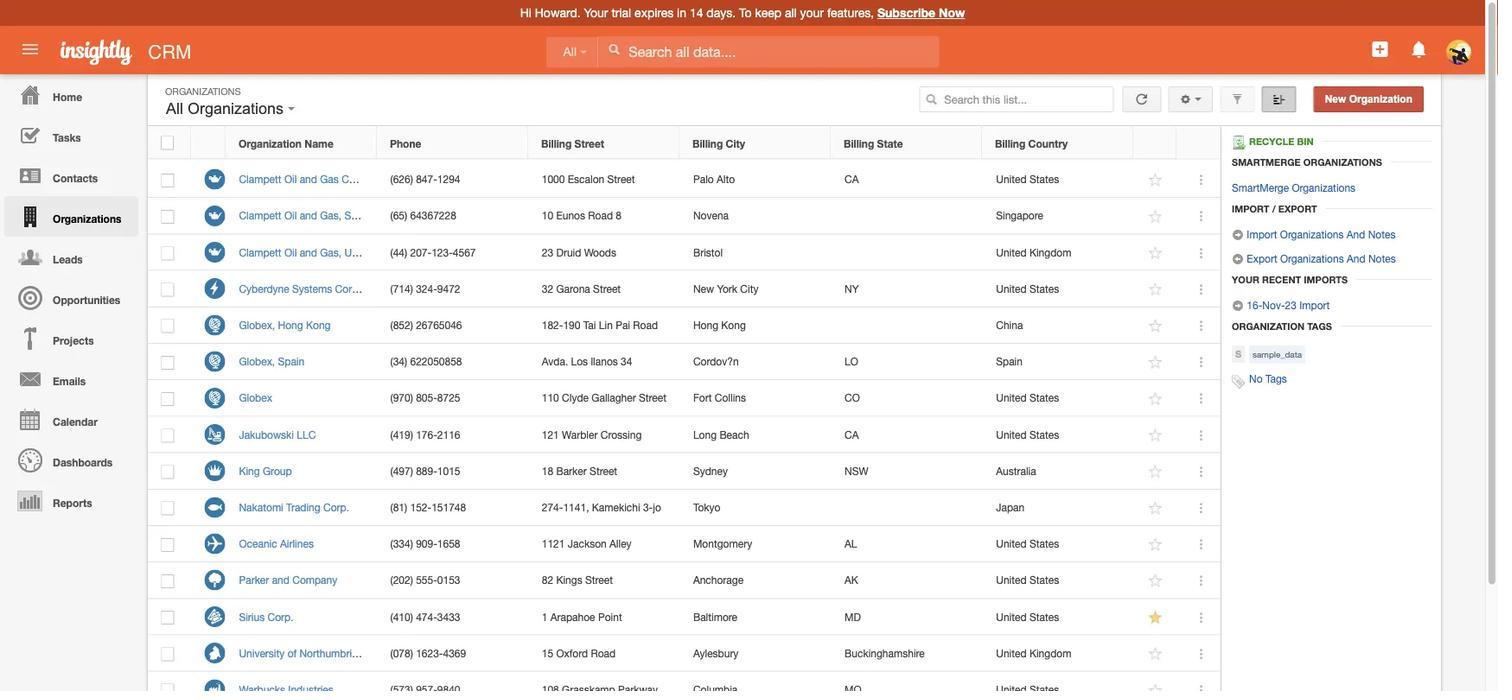 Task type: locate. For each thing, give the bounding box(es) containing it.
1 vertical spatial united kingdom
[[996, 648, 1072, 660]]

billing up "palo" at the left of page
[[693, 137, 723, 149]]

1 vertical spatial your
[[1232, 274, 1260, 285]]

gas, down gas
[[320, 210, 342, 222]]

billing country
[[995, 137, 1068, 149]]

follow image for anchorage
[[1148, 573, 1164, 590]]

university
[[239, 648, 285, 660]]

2 globex, from the top
[[239, 356, 275, 368]]

2 billing from the left
[[693, 137, 723, 149]]

spain down the china
[[996, 356, 1023, 368]]

2 oil from the top
[[284, 210, 297, 222]]

5 united states cell from the top
[[983, 526, 1134, 563]]

united states for palo alto
[[996, 173, 1059, 185]]

3 united states cell from the top
[[983, 381, 1134, 417]]

0 vertical spatial all
[[563, 45, 577, 59]]

organization for organization name
[[239, 137, 302, 149]]

nakatomi trading corp.
[[239, 502, 349, 514]]

import left /
[[1232, 203, 1270, 214]]

None checkbox
[[161, 136, 174, 150], [161, 320, 174, 333], [161, 356, 174, 370], [161, 393, 174, 406], [161, 429, 174, 443], [161, 502, 174, 516], [161, 611, 174, 625], [161, 684, 174, 692], [161, 136, 174, 150], [161, 320, 174, 333], [161, 356, 174, 370], [161, 393, 174, 406], [161, 429, 174, 443], [161, 502, 174, 516], [161, 611, 174, 625], [161, 684, 174, 692]]

9 row from the top
[[148, 417, 1221, 454]]

refresh list image
[[1134, 93, 1150, 105]]

lo cell
[[831, 344, 983, 381]]

organization up clampett oil and gas corp.
[[239, 137, 302, 149]]

your down circle arrow left image
[[1232, 274, 1260, 285]]

23 druid woods
[[542, 246, 616, 258]]

no
[[1249, 373, 1263, 385]]

kong
[[306, 319, 331, 331], [721, 319, 746, 331]]

(202) 555-0153 cell
[[377, 563, 529, 599]]

0 vertical spatial united kingdom
[[996, 246, 1072, 258]]

nakatomi trading corp. link
[[239, 502, 358, 514]]

organizations up organization name
[[188, 100, 284, 118]]

Search this list... text field
[[919, 86, 1114, 112]]

ca cell up nsw
[[831, 417, 983, 454]]

0 vertical spatial road
[[588, 210, 613, 222]]

united states for new york city
[[996, 283, 1059, 295]]

row up cordov?n
[[148, 308, 1221, 344]]

subscribe now link
[[878, 6, 965, 20]]

0 vertical spatial globex,
[[239, 319, 275, 331]]

889-
[[416, 465, 437, 477]]

(334) 909-1658 cell
[[377, 526, 529, 563]]

united states for long beach
[[996, 429, 1059, 441]]

gallagher
[[592, 392, 636, 404]]

7 row from the top
[[148, 344, 1221, 381]]

row down "palo" at the left of page
[[148, 198, 1221, 235]]

1 horizontal spatial spain
[[996, 356, 1023, 368]]

5 row from the top
[[148, 271, 1221, 308]]

5 follow image from the top
[[1148, 391, 1164, 407]]

5 united from the top
[[996, 429, 1027, 441]]

6 united states from the top
[[996, 575, 1059, 587]]

spain down globex, hong kong link at left top
[[278, 356, 305, 368]]

circle arrow left image
[[1232, 253, 1244, 265]]

follow image for nsw
[[1148, 464, 1164, 480]]

1 ca from the top
[[845, 173, 859, 185]]

1 billing from the left
[[541, 137, 572, 149]]

export right circle arrow left image
[[1247, 252, 1278, 265]]

(714) 324-9472 cell
[[377, 271, 529, 308]]

navigation
[[0, 74, 138, 521]]

import up the tags on the top of the page
[[1300, 299, 1330, 311]]

1000 escalon street cell
[[529, 162, 680, 198]]

1 united states cell from the top
[[983, 162, 1134, 198]]

row down the baltimore
[[148, 636, 1221, 672]]

152-
[[410, 502, 432, 514]]

oil up 'cyberdyne systems corp.' at the left top of page
[[284, 246, 297, 258]]

street right garona
[[593, 283, 621, 295]]

druid
[[556, 246, 581, 258]]

road for 15 oxford road
[[591, 648, 616, 660]]

2 row from the top
[[148, 162, 1221, 198]]

1 vertical spatial kingdom
[[1030, 648, 1072, 660]]

7 follow image from the top
[[1148, 573, 1164, 590]]

3 follow image from the top
[[1148, 245, 1164, 262]]

row containing organization name
[[148, 127, 1220, 159]]

organizations down smartmerge organizations
[[1292, 182, 1356, 194]]

5 united states from the top
[[996, 538, 1059, 550]]

ny
[[845, 283, 859, 295]]

3 follow image from the top
[[1148, 428, 1164, 444]]

2 notes from the top
[[1369, 252, 1396, 265]]

ca cell
[[831, 162, 983, 198], [831, 417, 983, 454]]

oil down organization name
[[284, 173, 297, 185]]

1 united kingdom cell from the top
[[983, 235, 1134, 271]]

new left york
[[693, 283, 714, 295]]

garona
[[556, 283, 590, 295]]

spain
[[278, 356, 305, 368], [996, 356, 1023, 368]]

2 vertical spatial road
[[591, 648, 616, 660]]

new for new organization
[[1325, 93, 1346, 105]]

2 follow image from the top
[[1148, 355, 1164, 371]]

import right circle arrow right icon
[[1247, 228, 1277, 240]]

your left trial
[[584, 6, 608, 20]]

32 garona street cell
[[529, 271, 680, 308]]

road right the oxford
[[591, 648, 616, 660]]

909-
[[416, 538, 437, 550]]

1 oil from the top
[[284, 173, 297, 185]]

0 horizontal spatial your
[[584, 6, 608, 20]]

all down crm
[[166, 100, 183, 118]]

notes inside export organizations and notes link
[[1369, 252, 1396, 265]]

2 and from the top
[[1347, 252, 1366, 265]]

all
[[785, 6, 797, 20]]

states for montgomery
[[1030, 538, 1059, 550]]

smartmerge up /
[[1232, 182, 1289, 194]]

2 united states from the top
[[996, 283, 1059, 295]]

search image
[[925, 93, 937, 105]]

2 follow image from the top
[[1148, 209, 1164, 225]]

billing street
[[541, 137, 604, 149]]

group
[[263, 465, 292, 477]]

keep
[[755, 6, 782, 20]]

and up imports
[[1347, 252, 1366, 265]]

kong down york
[[721, 319, 746, 331]]

organizations up export organizations and notes link
[[1280, 228, 1344, 240]]

export down smartmerge organizations link
[[1279, 203, 1317, 214]]

jakubowski llc link
[[239, 429, 325, 441]]

1121 jackson alley cell
[[529, 526, 680, 563]]

4 united states from the top
[[996, 429, 1059, 441]]

city right york
[[740, 283, 759, 295]]

1 gas, from the top
[[320, 210, 342, 222]]

0 vertical spatial ca
[[845, 173, 859, 185]]

1 spain from the left
[[278, 356, 305, 368]]

all down howard.
[[563, 45, 577, 59]]

0 horizontal spatial hong
[[278, 319, 303, 331]]

home link
[[4, 74, 138, 115]]

tasks link
[[4, 115, 138, 156]]

2 hong from the left
[[693, 319, 719, 331]]

0 vertical spatial new
[[1325, 93, 1346, 105]]

road inside cell
[[588, 210, 613, 222]]

organizations for import organizations and notes
[[1280, 228, 1344, 240]]

states for new york city
[[1030, 283, 1059, 295]]

1 vertical spatial 23
[[1285, 299, 1297, 311]]

all for all
[[563, 45, 577, 59]]

row
[[148, 127, 1220, 159], [148, 162, 1221, 198], [148, 198, 1221, 235], [148, 235, 1221, 271], [148, 271, 1221, 308], [148, 308, 1221, 344], [148, 344, 1221, 381], [148, 381, 1221, 417], [148, 417, 1221, 454], [148, 454, 1221, 490], [148, 490, 1221, 526], [148, 526, 1221, 563], [148, 563, 1221, 599], [148, 599, 1221, 636], [148, 636, 1221, 672], [148, 672, 1221, 692]]

tokyo cell
[[680, 490, 831, 526]]

united states cell
[[983, 162, 1134, 198], [983, 271, 1134, 308], [983, 381, 1134, 417], [983, 417, 1134, 454], [983, 526, 1134, 563], [983, 563, 1134, 599], [983, 599, 1134, 636]]

12 row from the top
[[148, 526, 1221, 563]]

1 horizontal spatial hong
[[693, 319, 719, 331]]

row down long
[[148, 454, 1221, 490]]

follow image for ca
[[1148, 428, 1164, 444]]

2 states from the top
[[1030, 283, 1059, 295]]

follow image
[[1148, 172, 1164, 189], [1148, 209, 1164, 225], [1148, 245, 1164, 262], [1148, 318, 1164, 334], [1148, 391, 1164, 407], [1148, 537, 1164, 553], [1148, 573, 1164, 590], [1148, 683, 1164, 692]]

1000
[[542, 173, 565, 185]]

(65) 64367228 cell
[[377, 198, 529, 235]]

city up alto on the left top
[[726, 137, 745, 149]]

14
[[690, 6, 703, 20]]

0 vertical spatial gas,
[[320, 210, 342, 222]]

follow image
[[1148, 282, 1164, 298], [1148, 355, 1164, 371], [1148, 428, 1164, 444], [1148, 464, 1164, 480], [1148, 500, 1164, 517], [1148, 646, 1164, 663]]

1 follow image from the top
[[1148, 282, 1164, 298]]

(626) 847-1294 cell
[[377, 162, 529, 198]]

0153
[[437, 575, 460, 587]]

united for palo alto
[[996, 173, 1027, 185]]

states for palo alto
[[1030, 173, 1059, 185]]

1 smartmerge from the top
[[1232, 156, 1301, 168]]

row up aylesbury
[[148, 599, 1221, 636]]

clampett up the cyberdyne at the left top of the page
[[239, 246, 281, 258]]

reports
[[53, 497, 92, 509]]

row up the novena
[[148, 162, 1221, 198]]

row down sydney
[[148, 490, 1221, 526]]

1 vertical spatial import
[[1247, 228, 1277, 240]]

organizations inside import organizations and notes link
[[1280, 228, 1344, 240]]

notes down import organizations and notes
[[1369, 252, 1396, 265]]

1 horizontal spatial new
[[1325, 93, 1346, 105]]

row down aylesbury
[[148, 672, 1221, 692]]

1 horizontal spatial singapore
[[996, 210, 1043, 222]]

(970) 805-8725 cell
[[377, 381, 529, 417]]

0 horizontal spatial 23
[[542, 246, 553, 258]]

globex, hong kong link
[[239, 319, 339, 331]]

trading
[[286, 502, 320, 514]]

2 gas, from the top
[[320, 246, 342, 258]]

0 horizontal spatial kong
[[306, 319, 331, 331]]

ak cell
[[831, 563, 983, 599]]

united for anchorage
[[996, 575, 1027, 587]]

gas, left uk at the top left of page
[[320, 246, 342, 258]]

23 up organization tags
[[1285, 299, 1297, 311]]

globex, up the "globex"
[[239, 356, 275, 368]]

baltimore cell
[[680, 599, 831, 636]]

jackson
[[568, 538, 607, 550]]

1 kingdom from the top
[[1030, 246, 1072, 258]]

row containing nakatomi trading corp.
[[148, 490, 1221, 526]]

nsw cell
[[831, 454, 983, 490]]

row containing clampett oil and gas corp.
[[148, 162, 1221, 198]]

oil for clampett oil and gas, singapore (65) 64367228
[[284, 210, 297, 222]]

new york city cell
[[680, 271, 831, 308]]

row down tokyo
[[148, 526, 1221, 563]]

0 horizontal spatial singapore
[[345, 210, 392, 222]]

2 singapore from the left
[[996, 210, 1043, 222]]

(34) 622050858 cell
[[377, 344, 529, 381]]

new inside cell
[[693, 283, 714, 295]]

1 vertical spatial export
[[1247, 252, 1278, 265]]

row up fort
[[148, 344, 1221, 381]]

0 horizontal spatial new
[[693, 283, 714, 295]]

3 states from the top
[[1030, 392, 1059, 404]]

show sidebar image
[[1273, 93, 1285, 105]]

7 united from the top
[[996, 575, 1027, 587]]

2 ca cell from the top
[[831, 417, 983, 454]]

spain inside cell
[[996, 356, 1023, 368]]

organizations link
[[4, 196, 138, 237]]

llc
[[297, 429, 316, 441]]

buckinghamshire cell
[[831, 636, 983, 672]]

1 vertical spatial city
[[740, 283, 759, 295]]

1 row from the top
[[148, 127, 1220, 159]]

new right show sidebar image
[[1325, 93, 1346, 105]]

274-1141, kamekichi 3-jo cell
[[529, 490, 680, 526]]

billing left country
[[995, 137, 1026, 149]]

kingdom for bristol
[[1030, 246, 1072, 258]]

2 united from the top
[[996, 246, 1027, 258]]

0 vertical spatial clampett
[[239, 173, 281, 185]]

row up "palo" at the left of page
[[148, 127, 1220, 159]]

street right gallagher
[[639, 392, 667, 404]]

united kingdom cell
[[983, 235, 1134, 271], [983, 636, 1134, 672]]

billing left the state
[[844, 137, 874, 149]]

northumbria
[[300, 648, 358, 660]]

parker and company link
[[239, 575, 346, 587]]

1 vertical spatial united kingdom cell
[[983, 636, 1134, 672]]

1 arapahoe point
[[542, 611, 622, 623]]

organizations up leads link
[[53, 213, 121, 225]]

(34)
[[390, 356, 407, 368]]

united kingdom for bristol
[[996, 246, 1072, 258]]

organizations inside export organizations and notes link
[[1280, 252, 1344, 265]]

singapore up uk at the top left of page
[[345, 210, 392, 222]]

row up long
[[148, 381, 1221, 417]]

road right pai
[[633, 319, 658, 331]]

calendar
[[53, 416, 98, 428]]

805-
[[416, 392, 437, 404]]

4 follow image from the top
[[1148, 318, 1164, 334]]

14 row from the top
[[148, 599, 1221, 636]]

82 kings street cell
[[529, 563, 680, 599]]

road
[[588, 210, 613, 222], [633, 319, 658, 331], [591, 648, 616, 660]]

0 vertical spatial united kingdom cell
[[983, 235, 1134, 271]]

15 oxford road cell
[[529, 636, 680, 672]]

now
[[939, 6, 965, 20]]

row containing globex
[[148, 381, 1221, 417]]

1 vertical spatial ca
[[845, 429, 859, 441]]

billing city
[[693, 137, 745, 149]]

escalon
[[568, 173, 605, 185]]

5 states from the top
[[1030, 538, 1059, 550]]

2 smartmerge from the top
[[1232, 182, 1289, 194]]

import
[[1232, 203, 1270, 214], [1247, 228, 1277, 240], [1300, 299, 1330, 311]]

(419) 176-2116 cell
[[377, 417, 529, 454]]

row containing sirius corp.
[[148, 599, 1221, 636]]

1 vertical spatial notes
[[1369, 252, 1396, 265]]

organizations for all organizations
[[188, 100, 284, 118]]

2 kingdom from the top
[[1030, 648, 1072, 660]]

and left gas
[[300, 173, 317, 185]]

0 horizontal spatial spain
[[278, 356, 305, 368]]

tokyo
[[693, 502, 721, 514]]

your recent imports
[[1232, 274, 1348, 285]]

1 notes from the top
[[1368, 228, 1396, 240]]

23 druid woods cell
[[529, 235, 680, 271]]

2 vertical spatial oil
[[284, 246, 297, 258]]

clampett for clampett oil and gas corp.
[[239, 173, 281, 185]]

ca for palo alto
[[845, 173, 859, 185]]

united states for baltimore
[[996, 611, 1059, 623]]

7 united states cell from the top
[[983, 599, 1134, 636]]

555-
[[416, 575, 437, 587]]

and up systems on the top left
[[300, 246, 317, 258]]

2 united kingdom cell from the top
[[983, 636, 1134, 672]]

2 united kingdom from the top
[[996, 648, 1072, 660]]

clampett down organization name
[[239, 173, 281, 185]]

united states cell for montgomery
[[983, 526, 1134, 563]]

1 vertical spatial new
[[693, 283, 714, 295]]

united kingdom cell for aylesbury
[[983, 636, 1134, 672]]

1 kong from the left
[[306, 319, 331, 331]]

1 vertical spatial organization
[[239, 137, 302, 149]]

0 horizontal spatial all
[[166, 100, 183, 118]]

follow image for lo
[[1148, 355, 1164, 371]]

kong inside hong kong cell
[[721, 319, 746, 331]]

notes inside import organizations and notes link
[[1368, 228, 1396, 240]]

row down bristol
[[148, 271, 1221, 308]]

1 vertical spatial ca cell
[[831, 417, 983, 454]]

ca down billing state
[[845, 173, 859, 185]]

1 horizontal spatial organization
[[1232, 321, 1305, 332]]

(970) 805-8725
[[390, 392, 460, 404]]

23 left 'druid'
[[542, 246, 553, 258]]

billing up 1000
[[541, 137, 572, 149]]

0 vertical spatial notes
[[1368, 228, 1396, 240]]

(81) 152-151748
[[390, 502, 466, 514]]

long beach cell
[[680, 417, 831, 454]]

alto
[[717, 173, 735, 185]]

globex, down the cyberdyne at the left top of the page
[[239, 319, 275, 331]]

(334)
[[390, 538, 413, 550]]

3 united from the top
[[996, 283, 1027, 295]]

(078) 1623-4369 cell
[[377, 636, 529, 672]]

united states cell for palo alto
[[983, 162, 1134, 198]]

2 clampett from the top
[[239, 210, 281, 222]]

import for import / export
[[1232, 203, 1270, 214]]

and for uk
[[300, 246, 317, 258]]

1 vertical spatial oil
[[284, 210, 297, 222]]

0 vertical spatial organization
[[1349, 93, 1413, 105]]

parker and company
[[239, 575, 337, 587]]

clampett oil and gas, uk link
[[239, 246, 368, 258]]

follow image for ny
[[1148, 282, 1164, 298]]

street for 32 garona street
[[593, 283, 621, 295]]

(852) 26765046 cell
[[377, 308, 529, 344]]

622050858
[[410, 356, 462, 368]]

street right the kings
[[585, 575, 613, 587]]

13 row from the top
[[148, 563, 1221, 599]]

1 states from the top
[[1030, 173, 1059, 185]]

7 united states from the top
[[996, 611, 1059, 623]]

china
[[996, 319, 1023, 331]]

row containing jakubowski llc
[[148, 417, 1221, 454]]

montgomery
[[693, 538, 752, 550]]

1 horizontal spatial all
[[563, 45, 577, 59]]

street up 1000 escalon street
[[575, 137, 604, 149]]

4 united from the top
[[996, 392, 1027, 404]]

0 vertical spatial import
[[1232, 203, 1270, 214]]

4 states from the top
[[1030, 429, 1059, 441]]

imports
[[1304, 274, 1348, 285]]

and
[[1347, 228, 1365, 240], [1347, 252, 1366, 265]]

2 vertical spatial organization
[[1232, 321, 1305, 332]]

15 row from the top
[[148, 636, 1221, 672]]

8 united from the top
[[996, 611, 1027, 623]]

2 united states cell from the top
[[983, 271, 1134, 308]]

1 united from the top
[[996, 173, 1027, 185]]

organizations for smartmerge organizations
[[1292, 182, 1356, 194]]

city
[[726, 137, 745, 149], [740, 283, 759, 295]]

organization down notifications icon
[[1349, 93, 1413, 105]]

organizations inside all organizations "button"
[[188, 100, 284, 118]]

2 kong from the left
[[721, 319, 746, 331]]

1 horizontal spatial kong
[[721, 319, 746, 331]]

united kingdom
[[996, 246, 1072, 258], [996, 648, 1072, 660]]

notes up export organizations and notes
[[1368, 228, 1396, 240]]

1 vertical spatial clampett
[[239, 210, 281, 222]]

9 united from the top
[[996, 648, 1027, 660]]

(410)
[[390, 611, 413, 623]]

home
[[53, 91, 82, 103]]

australia cell
[[983, 454, 1134, 490]]

cell
[[831, 198, 983, 235], [831, 235, 983, 271], [831, 308, 983, 344], [831, 490, 983, 526], [226, 672, 377, 692], [377, 672, 529, 692], [529, 672, 680, 692], [680, 672, 831, 692], [831, 672, 983, 692], [983, 672, 1134, 692]]

(81) 152-151748 cell
[[377, 490, 529, 526]]

6 united states cell from the top
[[983, 563, 1134, 599]]

billing for billing state
[[844, 137, 874, 149]]

organization inside row
[[239, 137, 302, 149]]

1658
[[437, 538, 460, 550]]

leads
[[53, 253, 83, 265]]

1 united states from the top
[[996, 173, 1059, 185]]

1121
[[542, 538, 565, 550]]

1 and from the top
[[1347, 228, 1365, 240]]

bristol cell
[[680, 235, 831, 271]]

2 ca from the top
[[845, 429, 859, 441]]

(970)
[[390, 392, 413, 404]]

new organization
[[1325, 93, 1413, 105]]

1 vertical spatial all
[[166, 100, 183, 118]]

7 states from the top
[[1030, 611, 1059, 623]]

4 billing from the left
[[995, 137, 1026, 149]]

(44)
[[390, 246, 407, 258]]

hong down 'cyberdyne systems corp.' at the left top of page
[[278, 319, 303, 331]]

lo
[[845, 356, 858, 368]]

(714)
[[390, 283, 413, 295]]

0 vertical spatial 23
[[542, 246, 553, 258]]

2 vertical spatial import
[[1300, 299, 1330, 311]]

0 vertical spatial smartmerge
[[1232, 156, 1301, 168]]

10 eunos road 8 cell
[[529, 198, 680, 235]]

6 follow image from the top
[[1148, 537, 1164, 553]]

11 row from the top
[[148, 490, 1221, 526]]

1 vertical spatial smartmerge
[[1232, 182, 1289, 194]]

follow image for fort collins
[[1148, 391, 1164, 407]]

globex, spain link
[[239, 356, 313, 368]]

long
[[693, 429, 717, 441]]

clampett up 'clampett oil and gas, uk' on the top left
[[239, 210, 281, 222]]

import for import organizations and notes
[[1247, 228, 1277, 240]]

all inside all link
[[563, 45, 577, 59]]

smartmerge down recycle
[[1232, 156, 1301, 168]]

1 united kingdom from the top
[[996, 246, 1072, 258]]

new organization link
[[1314, 86, 1424, 112]]

row down fort
[[148, 417, 1221, 454]]

1 vertical spatial globex,
[[239, 356, 275, 368]]

3 billing from the left
[[844, 137, 874, 149]]

and
[[300, 173, 317, 185], [300, 210, 317, 222], [300, 246, 317, 258], [272, 575, 290, 587]]

6 row from the top
[[148, 308, 1221, 344]]

globex, hong kong
[[239, 319, 331, 331]]

4 row from the top
[[148, 235, 1221, 271]]

1 globex, from the top
[[239, 319, 275, 331]]

row up the baltimore
[[148, 563, 1221, 599]]

0 horizontal spatial organization
[[239, 137, 302, 149]]

co
[[845, 392, 860, 404]]

clampett oil and gas corp. link
[[239, 173, 376, 185]]

kong down systems on the top left
[[306, 319, 331, 331]]

organizations inside organizations link
[[53, 213, 121, 225]]

ca cell down the state
[[831, 162, 983, 198]]

6 united from the top
[[996, 538, 1027, 550]]

nsw
[[845, 465, 869, 477]]

organization tags
[[1232, 321, 1332, 332]]

3 oil from the top
[[284, 246, 297, 258]]

1 horizontal spatial your
[[1232, 274, 1260, 285]]

barker
[[556, 465, 587, 477]]

smartmerge for smartmerge organizations
[[1232, 182, 1289, 194]]

follow image for montgomery
[[1148, 537, 1164, 553]]

united for new york city
[[996, 283, 1027, 295]]

avda.
[[542, 356, 568, 368]]

street inside 'cell'
[[585, 575, 613, 587]]

0 horizontal spatial export
[[1247, 252, 1278, 265]]

(334) 909-1658
[[390, 538, 460, 550]]

4 follow image from the top
[[1148, 464, 1164, 480]]

road left 8
[[588, 210, 613, 222]]

4 united states cell from the top
[[983, 417, 1134, 454]]

None checkbox
[[161, 174, 174, 188], [161, 210, 174, 224], [161, 247, 174, 260], [161, 283, 174, 297], [161, 466, 174, 479], [161, 539, 174, 552], [161, 575, 174, 589], [161, 648, 174, 662], [161, 174, 174, 188], [161, 210, 174, 224], [161, 247, 174, 260], [161, 283, 174, 297], [161, 466, 174, 479], [161, 539, 174, 552], [161, 575, 174, 589], [161, 648, 174, 662]]

row down the novena
[[148, 235, 1221, 271]]

montgomery cell
[[680, 526, 831, 563]]

3 clampett from the top
[[239, 246, 281, 258]]

long beach
[[693, 429, 749, 441]]

0 vertical spatial kingdom
[[1030, 246, 1072, 258]]

clampett
[[239, 173, 281, 185], [239, 210, 281, 222], [239, 246, 281, 258]]

globex, spain
[[239, 356, 305, 368]]

organization for organization tags
[[1232, 321, 1305, 332]]

hi
[[520, 6, 532, 20]]

and down clampett oil and gas corp. link
[[300, 210, 317, 222]]

1 clampett from the top
[[239, 173, 281, 185]]

recent
[[1262, 274, 1301, 285]]

all inside all organizations "button"
[[166, 100, 183, 118]]

2 horizontal spatial organization
[[1349, 93, 1413, 105]]

oil up 'clampett oil and gas, uk' on the top left
[[284, 210, 297, 222]]

globex, for globex, spain
[[239, 356, 275, 368]]

1 ca cell from the top
[[831, 162, 983, 198]]

2 spain from the left
[[996, 356, 1023, 368]]

82
[[542, 575, 553, 587]]

6 states from the top
[[1030, 575, 1059, 587]]

cyberdyne systems corp. link
[[239, 283, 370, 295]]

110 clyde gallagher street cell
[[529, 381, 680, 417]]

8 row from the top
[[148, 381, 1221, 417]]

united states cell for baltimore
[[983, 599, 1134, 636]]

baltimore
[[693, 611, 738, 623]]

3 united states from the top
[[996, 392, 1059, 404]]

1 horizontal spatial export
[[1279, 203, 1317, 214]]

0 vertical spatial oil
[[284, 173, 297, 185]]

billing for billing street
[[541, 137, 572, 149]]

street right barker
[[590, 465, 617, 477]]

smartmerge organizations
[[1232, 182, 1356, 194]]

0 vertical spatial and
[[1347, 228, 1365, 240]]

show list view filters image
[[1231, 93, 1244, 105]]

1 vertical spatial gas,
[[320, 246, 342, 258]]

white image
[[608, 43, 620, 55]]

united states for anchorage
[[996, 575, 1059, 587]]

ca down "co"
[[845, 429, 859, 441]]

street right escalon
[[607, 173, 635, 185]]

2 vertical spatial clampett
[[239, 246, 281, 258]]

row group
[[148, 162, 1221, 692]]

road for 10 eunos road 8
[[588, 210, 613, 222]]

and up export organizations and notes
[[1347, 228, 1365, 240]]

md cell
[[831, 599, 983, 636]]

united states cell for long beach
[[983, 417, 1134, 454]]

following image
[[1148, 610, 1164, 626]]

(419) 176-2116
[[390, 429, 460, 441]]

3 row from the top
[[148, 198, 1221, 235]]

hong up cordov?n
[[693, 319, 719, 331]]

import organizations and notes
[[1244, 228, 1396, 240]]

singapore down the billing country
[[996, 210, 1043, 222]]

avda. los llanos 34 cell
[[529, 344, 680, 381]]

projects link
[[4, 318, 138, 359]]

1 vertical spatial and
[[1347, 252, 1366, 265]]

6 follow image from the top
[[1148, 646, 1164, 663]]

1 follow image from the top
[[1148, 172, 1164, 189]]

23 inside cell
[[542, 246, 553, 258]]

10 row from the top
[[148, 454, 1221, 490]]

organizations down import organizations and notes link on the top right of the page
[[1280, 252, 1344, 265]]

import / export
[[1232, 203, 1317, 214]]

organization down nov-
[[1232, 321, 1305, 332]]

gas, for singapore
[[320, 210, 342, 222]]

121 warbler crossing cell
[[529, 417, 680, 454]]

street inside cell
[[590, 465, 617, 477]]

street for 82 kings street
[[585, 575, 613, 587]]

0 vertical spatial ca cell
[[831, 162, 983, 198]]



Task type: vqa. For each thing, say whether or not it's contained in the screenshot.


Task type: describe. For each thing, give the bounding box(es) containing it.
cyberdyne
[[239, 283, 289, 295]]

(714) 324-9472
[[390, 283, 460, 295]]

1 horizontal spatial 23
[[1285, 299, 1297, 311]]

hi howard. your trial expires in 14 days. to keep all your features, subscribe now
[[520, 6, 965, 20]]

buckinghamshire
[[845, 648, 925, 660]]

and for export organizations and notes
[[1347, 252, 1366, 265]]

united states for montgomery
[[996, 538, 1059, 550]]

street for 18 barker street
[[590, 465, 617, 477]]

united kingdom for aylesbury
[[996, 648, 1072, 660]]

recycle
[[1249, 136, 1295, 147]]

ak
[[845, 575, 858, 587]]

singapore cell
[[983, 198, 1134, 235]]

university of northumbria link
[[239, 648, 366, 660]]

clampett for clampett oil and gas, uk
[[239, 246, 281, 258]]

(410) 474-3433
[[390, 611, 460, 623]]

16 row from the top
[[148, 672, 1221, 692]]

united for long beach
[[996, 429, 1027, 441]]

ca cell for palo alto
[[831, 162, 983, 198]]

states for long beach
[[1030, 429, 1059, 441]]

palo
[[693, 173, 714, 185]]

8 follow image from the top
[[1148, 683, 1164, 692]]

kamekichi
[[592, 502, 640, 514]]

row group containing clampett oil and gas corp.
[[148, 162, 1221, 692]]

palo alto
[[693, 173, 735, 185]]

novena
[[693, 210, 729, 222]]

japan cell
[[983, 490, 1134, 526]]

0 vertical spatial export
[[1279, 203, 1317, 214]]

oceanic airlines
[[239, 538, 314, 550]]

circle arrow right image
[[1232, 300, 1244, 312]]

all organizations button
[[162, 96, 299, 122]]

md
[[845, 611, 861, 623]]

calendar link
[[4, 399, 138, 440]]

united states cell for anchorage
[[983, 563, 1134, 599]]

name
[[305, 137, 334, 149]]

(497) 889-1015 cell
[[377, 454, 529, 490]]

and for import organizations and notes
[[1347, 228, 1365, 240]]

united for baltimore
[[996, 611, 1027, 623]]

smartmerge for smartmerge organizations
[[1232, 156, 1301, 168]]

clyde
[[562, 392, 589, 404]]

state
[[877, 137, 903, 149]]

organizations for export organizations and notes
[[1280, 252, 1344, 265]]

notifications image
[[1409, 39, 1430, 60]]

pai
[[616, 319, 630, 331]]

new for new york city
[[693, 283, 714, 295]]

days.
[[707, 6, 736, 20]]

15
[[542, 648, 553, 660]]

globex, for globex, hong kong
[[239, 319, 275, 331]]

0 vertical spatial city
[[726, 137, 745, 149]]

circle arrow right image
[[1232, 229, 1244, 241]]

street for 1000 escalon street
[[607, 173, 635, 185]]

182-
[[542, 319, 563, 331]]

hong inside cell
[[693, 319, 719, 331]]

globex
[[239, 392, 272, 404]]

1 hong from the left
[[278, 319, 303, 331]]

hong kong
[[693, 319, 746, 331]]

82 kings street
[[542, 575, 613, 587]]

trial
[[612, 6, 631, 20]]

corp. right systems on the top left
[[335, 283, 361, 295]]

(44) 207-123-4567
[[390, 246, 476, 258]]

contacts
[[53, 172, 98, 184]]

and for singapore
[[300, 210, 317, 222]]

follow image for bristol
[[1148, 245, 1164, 262]]

and for corp.
[[300, 173, 317, 185]]

llanos
[[591, 356, 618, 368]]

1121 jackson alley
[[542, 538, 632, 550]]

emails
[[53, 375, 86, 387]]

states for anchorage
[[1030, 575, 1059, 587]]

arapahoe
[[551, 611, 595, 623]]

5 follow image from the top
[[1148, 500, 1164, 517]]

row containing cyberdyne systems corp.
[[148, 271, 1221, 308]]

row containing university of northumbria
[[148, 636, 1221, 672]]

121
[[542, 429, 559, 441]]

8
[[616, 210, 622, 222]]

dashboards
[[53, 456, 113, 469]]

china cell
[[983, 308, 1134, 344]]

sirius corp. link
[[239, 611, 302, 623]]

sample_data
[[1253, 350, 1302, 360]]

(852)
[[390, 319, 413, 331]]

united for bristol
[[996, 246, 1027, 258]]

tasks
[[53, 131, 81, 144]]

to
[[739, 6, 752, 20]]

ca cell for long beach
[[831, 417, 983, 454]]

(078)
[[390, 648, 413, 660]]

aylesbury cell
[[680, 636, 831, 672]]

united kingdom cell for bristol
[[983, 235, 1134, 271]]

oxford
[[556, 648, 588, 660]]

ca for long beach
[[845, 429, 859, 441]]

export organizations and notes
[[1244, 252, 1396, 265]]

billing for billing city
[[693, 137, 723, 149]]

cordov?n cell
[[680, 344, 831, 381]]

notes for export organizations and notes
[[1369, 252, 1396, 265]]

bin
[[1297, 136, 1314, 147]]

clampett for clampett oil and gas, singapore (65) 64367228
[[239, 210, 281, 222]]

crossing
[[601, 429, 642, 441]]

globex link
[[239, 392, 281, 404]]

co cell
[[831, 381, 983, 417]]

sample_data link
[[1249, 346, 1306, 364]]

spain cell
[[983, 344, 1134, 381]]

(410) 474-3433 cell
[[377, 599, 529, 636]]

1
[[542, 611, 548, 623]]

gas, for uk
[[320, 246, 342, 258]]

singapore inside cell
[[996, 210, 1043, 222]]

4369
[[443, 648, 466, 660]]

all for all organizations
[[166, 100, 183, 118]]

274-
[[542, 502, 563, 514]]

follow image for hong kong
[[1148, 318, 1164, 334]]

182-190 tai lin pai road cell
[[529, 308, 680, 344]]

row containing globex, hong kong
[[148, 308, 1221, 344]]

(202) 555-0153
[[390, 575, 460, 587]]

lin
[[599, 319, 613, 331]]

organizations up all organizations on the left top of page
[[165, 86, 241, 97]]

tags
[[1266, 373, 1287, 385]]

fort collins cell
[[680, 381, 831, 417]]

190
[[563, 319, 581, 331]]

united for fort collins
[[996, 392, 1027, 404]]

united for montgomery
[[996, 538, 1027, 550]]

states for fort collins
[[1030, 392, 1059, 404]]

110
[[542, 392, 559, 404]]

1 arapahoe point cell
[[529, 599, 680, 636]]

oil for clampett oil and gas, uk
[[284, 246, 297, 258]]

32
[[542, 283, 553, 295]]

follow image for palo alto
[[1148, 172, 1164, 189]]

follow image for buckinghamshire
[[1148, 646, 1164, 663]]

ny cell
[[831, 271, 983, 308]]

121 warbler crossing
[[542, 429, 642, 441]]

16-nov-23 import link
[[1232, 299, 1330, 312]]

3433
[[437, 611, 460, 623]]

151748
[[432, 502, 466, 514]]

systems
[[292, 283, 332, 295]]

corp. right trading
[[323, 502, 349, 514]]

(34) 622050858
[[390, 356, 462, 368]]

notes for import organizations and notes
[[1368, 228, 1396, 240]]

states for baltimore
[[1030, 611, 1059, 623]]

dashboards link
[[4, 440, 138, 481]]

united states for fort collins
[[996, 392, 1059, 404]]

182-190 tai lin pai road
[[542, 319, 658, 331]]

and right parker
[[272, 575, 290, 587]]

18 barker street cell
[[529, 454, 680, 490]]

row containing clampett oil and gas, uk
[[148, 235, 1221, 271]]

(419)
[[390, 429, 413, 441]]

contacts link
[[4, 156, 138, 196]]

corp. right gas
[[342, 173, 368, 185]]

row containing king group
[[148, 454, 1221, 490]]

cog image
[[1180, 93, 1192, 105]]

export organizations and notes link
[[1232, 252, 1396, 265]]

palo alto cell
[[680, 162, 831, 198]]

(852) 26765046
[[390, 319, 462, 331]]

oil for clampett oil and gas corp.
[[284, 173, 297, 185]]

united states cell for new york city
[[983, 271, 1134, 308]]

kingdom for aylesbury
[[1030, 648, 1072, 660]]

navigation containing home
[[0, 74, 138, 521]]

united states cell for fort collins
[[983, 381, 1134, 417]]

(44) 207-123-4567 cell
[[377, 235, 529, 271]]

324-
[[416, 283, 437, 295]]

row containing parker and company
[[148, 563, 1221, 599]]

follow image for novena
[[1148, 209, 1164, 225]]

Search all data.... text field
[[599, 36, 939, 67]]

row containing globex, spain
[[148, 344, 1221, 381]]

0 vertical spatial your
[[584, 6, 608, 20]]

features,
[[827, 6, 874, 20]]

king group link
[[239, 465, 300, 477]]

1 vertical spatial road
[[633, 319, 658, 331]]

city inside cell
[[740, 283, 759, 295]]

hong kong cell
[[680, 308, 831, 344]]

1 singapore from the left
[[345, 210, 392, 222]]

novena cell
[[680, 198, 831, 235]]

4567
[[453, 246, 476, 258]]

king
[[239, 465, 260, 477]]

sydney cell
[[680, 454, 831, 490]]

clampett oil and gas, uk
[[239, 246, 359, 258]]

al cell
[[831, 526, 983, 563]]

united for aylesbury
[[996, 648, 1027, 660]]

anchorage cell
[[680, 563, 831, 599]]

billing state
[[844, 137, 903, 149]]

import organizations and notes link
[[1232, 228, 1396, 241]]

row containing oceanic airlines
[[148, 526, 1221, 563]]

billing for billing country
[[995, 137, 1026, 149]]

row containing clampett oil and gas, singapore
[[148, 198, 1221, 235]]

26765046
[[416, 319, 462, 331]]

corp. right sirius
[[268, 611, 294, 623]]

recycle bin
[[1249, 136, 1314, 147]]

expires
[[635, 6, 674, 20]]



